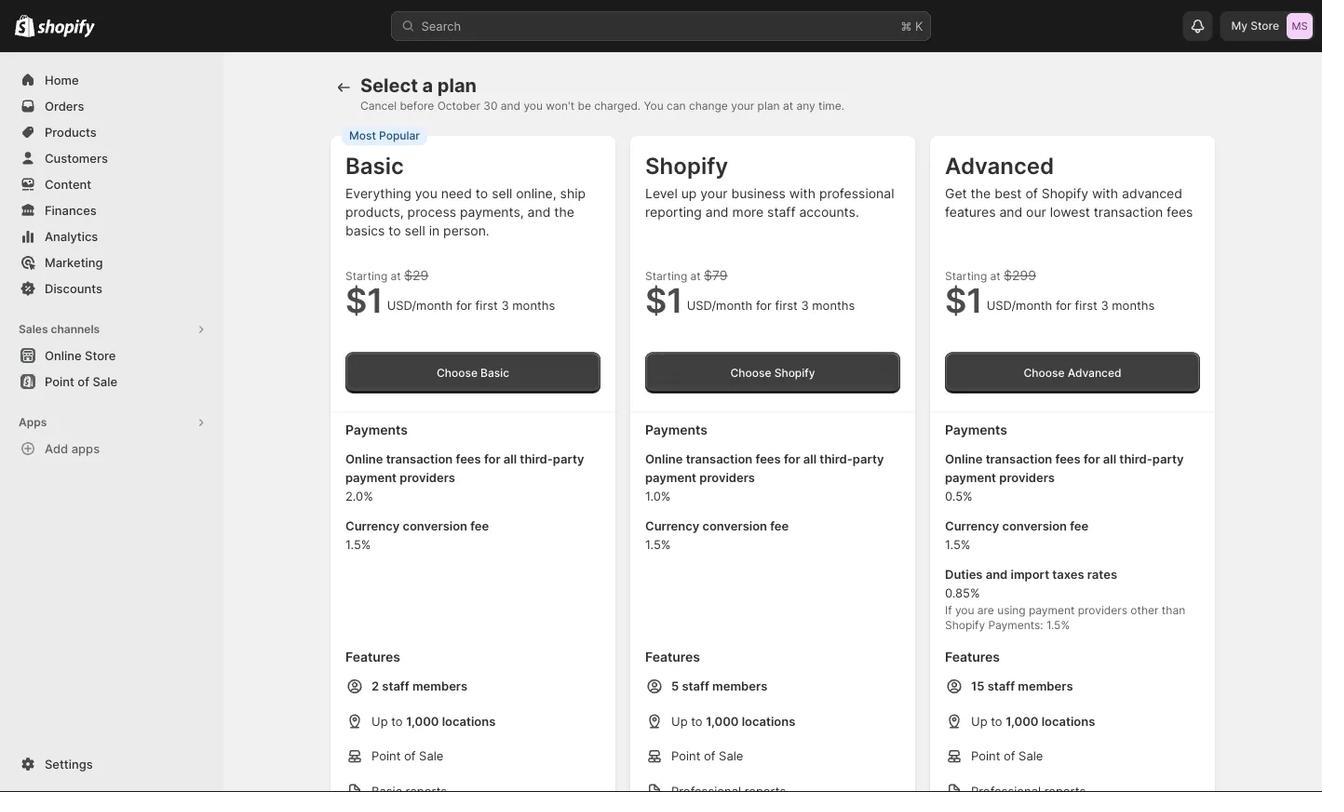 Task type: locate. For each thing, give the bounding box(es) containing it.
1 horizontal spatial payments
[[646, 422, 708, 438]]

online transaction fees for all third-party payment providers 1.0%
[[646, 452, 884, 504]]

sale down '2 staff members'
[[419, 749, 444, 764]]

your
[[731, 99, 755, 113], [701, 186, 728, 202]]

fee up taxes at the right of the page
[[1071, 519, 1089, 534]]

fee down online transaction fees for all third-party payment providers 2.0%
[[471, 519, 489, 534]]

point of sale inside point of sale link
[[45, 374, 117, 389]]

1 horizontal spatial up
[[672, 715, 688, 729]]

sale for online transaction fees for all third-party payment providers 0.5%
[[1019, 749, 1044, 764]]

0 horizontal spatial usd/month
[[387, 299, 453, 313]]

list
[[346, 450, 601, 633], [646, 450, 901, 633], [946, 450, 1201, 633], [346, 678, 601, 793], [646, 678, 901, 793], [946, 678, 1201, 793]]

staff right 5 in the bottom of the page
[[682, 680, 710, 694]]

2 $1 from the left
[[646, 280, 683, 320]]

3 payments from the left
[[946, 422, 1008, 438]]

0 horizontal spatial up
[[372, 715, 388, 729]]

fees down 'choose shopify' link
[[756, 452, 781, 467]]

of down the 5 staff members
[[704, 749, 716, 764]]

0 vertical spatial sell
[[492, 186, 513, 202]]

2 fee from the left
[[771, 519, 789, 534]]

at for $299
[[991, 270, 1001, 283]]

at
[[783, 99, 794, 113], [391, 270, 401, 283], [691, 270, 701, 283], [991, 270, 1001, 283]]

1 fee from the left
[[471, 519, 489, 534]]

more
[[733, 204, 764, 220]]

payment inside duties and import taxes rates 0.85% if you are using payment providers other than shopify payments: 1.5%
[[1029, 604, 1075, 617]]

duties and import taxes rates 0.85% if you are using payment providers other than shopify payments: 1.5%
[[946, 568, 1186, 632]]

for up choose shopify
[[756, 299, 772, 313]]

0 horizontal spatial currency
[[346, 519, 400, 534]]

channels
[[51, 323, 100, 336]]

3 inside starting at $79 $1 usd/month for first 3 months
[[802, 299, 809, 313]]

1 horizontal spatial plan
[[758, 99, 780, 113]]

at for $29
[[391, 270, 401, 283]]

shopify down starting at $79 $1 usd/month for first 3 months
[[775, 366, 816, 380]]

up to 1,000 locations down '2 staff members'
[[372, 715, 496, 729]]

3 up from the left
[[972, 715, 988, 729]]

the down ship
[[555, 204, 575, 220]]

locations down 15 staff members
[[1042, 715, 1096, 729]]

1 horizontal spatial starting
[[646, 270, 688, 283]]

usd/month inside starting at $299 $1 usd/month for first 3 months
[[987, 299, 1053, 313]]

using
[[998, 604, 1026, 617]]

1 horizontal spatial the
[[971, 186, 991, 202]]

online for online store
[[45, 348, 82, 363]]

your right the change on the top right of the page
[[731, 99, 755, 113]]

online up 2.0%
[[346, 452, 383, 467]]

3 up choose advanced
[[1101, 299, 1109, 313]]

to
[[476, 186, 488, 202], [389, 223, 401, 239], [391, 715, 403, 729], [691, 715, 703, 729], [991, 715, 1003, 729]]

you up process at the top of the page
[[415, 186, 438, 202]]

months up choose advanced
[[1113, 299, 1155, 313]]

1 party from the left
[[553, 452, 584, 467]]

1.0%
[[646, 490, 671, 504]]

sell
[[492, 186, 513, 202], [405, 223, 425, 239]]

3 currency from the left
[[946, 519, 1000, 534]]

content link
[[11, 171, 212, 197]]

2 horizontal spatial party
[[1153, 452, 1184, 467]]

starting down basics
[[346, 270, 388, 283]]

content
[[45, 177, 91, 191]]

1 horizontal spatial $1
[[646, 280, 683, 320]]

1 locations from the left
[[442, 715, 496, 729]]

payment up 0.5% at the right bottom of page
[[946, 471, 997, 485]]

your right up
[[701, 186, 728, 202]]

can
[[667, 99, 686, 113]]

conversion down online transaction fees for all third-party payment providers 1.0%
[[703, 519, 768, 534]]

third-
[[520, 452, 553, 467], [820, 452, 853, 467], [1120, 452, 1153, 467]]

3 3 from the left
[[1101, 299, 1109, 313]]

shopify down if
[[946, 619, 986, 632]]

months inside starting at $29 $1 usd/month for first 3 months
[[513, 299, 556, 313]]

you
[[644, 99, 664, 113]]

1 horizontal spatial first
[[776, 299, 798, 313]]

of for online transaction fees for all third-party payment providers 0.5%
[[1004, 749, 1016, 764]]

2 horizontal spatial fee
[[1071, 519, 1089, 534]]

2 all from the left
[[804, 452, 817, 467]]

1 vertical spatial your
[[701, 186, 728, 202]]

sale down the 5 staff members
[[719, 749, 744, 764]]

3 up choose basic
[[502, 299, 509, 313]]

you
[[524, 99, 543, 113], [415, 186, 438, 202], [956, 604, 975, 617]]

1 vertical spatial the
[[555, 204, 575, 220]]

point of sale down the 5 staff members
[[672, 749, 744, 764]]

0 vertical spatial you
[[524, 99, 543, 113]]

15
[[972, 680, 985, 694]]

of for online transaction fees for all third-party payment providers 2.0%
[[404, 749, 416, 764]]

1 horizontal spatial party
[[853, 452, 884, 467]]

0 horizontal spatial 1,000
[[406, 715, 439, 729]]

2 third- from the left
[[820, 452, 853, 467]]

locations
[[442, 715, 496, 729], [742, 715, 796, 729], [1042, 715, 1096, 729]]

all
[[504, 452, 517, 467], [804, 452, 817, 467], [1104, 452, 1117, 467]]

point of sale for online transaction fees for all third-party payment providers 2.0%
[[372, 749, 444, 764]]

add
[[45, 442, 68, 456]]

1,000 for advanced
[[1006, 715, 1039, 729]]

0 horizontal spatial currency conversion fee 1.5%
[[346, 519, 489, 552]]

fees
[[1167, 204, 1194, 220], [456, 452, 481, 467], [756, 452, 781, 467], [1056, 452, 1081, 467]]

first for advanced
[[1076, 299, 1098, 313]]

fees inside online transaction fees for all third-party payment providers 1.0%
[[756, 452, 781, 467]]

payments
[[346, 422, 408, 438], [646, 422, 708, 438], [946, 422, 1008, 438]]

and inside basic everything you need to sell online, ship products, process payments, and the basics to sell in person.
[[528, 204, 551, 220]]

$1 inside starting at $29 $1 usd/month for first 3 months
[[346, 280, 384, 320]]

at inside starting at $29 $1 usd/month for first 3 months
[[391, 270, 401, 283]]

1 horizontal spatial currency conversion fee 1.5%
[[646, 519, 789, 552]]

1 all from the left
[[504, 452, 517, 467]]

accounts.
[[800, 204, 860, 220]]

0 horizontal spatial sell
[[405, 223, 425, 239]]

online up 0.5% at the right bottom of page
[[946, 452, 983, 467]]

point down the 2 at left
[[372, 749, 401, 764]]

1 conversion from the left
[[403, 519, 468, 534]]

1 horizontal spatial your
[[731, 99, 755, 113]]

features up 5 in the bottom of the page
[[646, 649, 701, 665]]

transaction inside online transaction fees for all third-party payment providers 2.0%
[[386, 452, 453, 467]]

2 horizontal spatial locations
[[1042, 715, 1096, 729]]

3
[[502, 299, 509, 313], [802, 299, 809, 313], [1101, 299, 1109, 313]]

point of sale
[[45, 374, 117, 389], [372, 749, 444, 764], [672, 749, 744, 764], [972, 749, 1044, 764]]

0 vertical spatial plan
[[438, 74, 477, 97]]

to down 15 staff members
[[991, 715, 1003, 729]]

1 horizontal spatial third-
[[820, 452, 853, 467]]

process
[[408, 204, 457, 220]]

with
[[790, 186, 816, 202], [1093, 186, 1119, 202]]

providers for 1.0%
[[700, 471, 755, 485]]

1 3 from the left
[[502, 299, 509, 313]]

2 horizontal spatial months
[[1113, 299, 1155, 313]]

conversion
[[403, 519, 468, 534], [703, 519, 768, 534], [1003, 519, 1068, 534]]

0 vertical spatial basic
[[346, 152, 404, 179]]

first inside starting at $79 $1 usd/month for first 3 months
[[776, 299, 798, 313]]

0 vertical spatial store
[[1251, 19, 1280, 33]]

for
[[456, 299, 472, 313], [756, 299, 772, 313], [1056, 299, 1072, 313], [484, 452, 501, 467], [784, 452, 801, 467], [1084, 452, 1101, 467]]

basic everything you need to sell online, ship products, process payments, and the basics to sell in person.
[[346, 152, 586, 239]]

basic down starting at $29 $1 usd/month for first 3 months
[[481, 366, 510, 380]]

currency conversion fee 1.5% down "1.0%"
[[646, 519, 789, 552]]

2 conversion from the left
[[703, 519, 768, 534]]

2 horizontal spatial you
[[956, 604, 975, 617]]

$1 for shopify
[[646, 280, 683, 320]]

currency conversion fee 1.5% up import
[[946, 519, 1089, 552]]

online inside online transaction fees for all third-party payment providers 1.0%
[[646, 452, 683, 467]]

staff inside shopify level up your business with professional reporting and more staff accounts.
[[768, 204, 796, 220]]

payments up 2.0%
[[346, 422, 408, 438]]

2 months from the left
[[813, 299, 855, 313]]

providers inside 'online transaction fees for all third-party payment providers 0.5%'
[[1000, 471, 1055, 485]]

months for advanced
[[1113, 299, 1155, 313]]

shopify inside duties and import taxes rates 0.85% if you are using payment providers other than shopify payments: 1.5%
[[946, 619, 986, 632]]

store for my store
[[1251, 19, 1280, 33]]

fee
[[471, 519, 489, 534], [771, 519, 789, 534], [1071, 519, 1089, 534]]

everything
[[346, 186, 412, 202]]

0 horizontal spatial locations
[[442, 715, 496, 729]]

0 horizontal spatial party
[[553, 452, 584, 467]]

1.5% for online transaction fees for all third-party payment providers 2.0%
[[346, 538, 371, 552]]

1 horizontal spatial members
[[713, 680, 768, 694]]

1.5% down 2.0%
[[346, 538, 371, 552]]

3 third- from the left
[[1120, 452, 1153, 467]]

plan
[[438, 74, 477, 97], [758, 99, 780, 113]]

1 horizontal spatial all
[[804, 452, 817, 467]]

months up 'choose basic' link
[[513, 299, 556, 313]]

starting for advanced
[[946, 270, 988, 283]]

sale for online transaction fees for all third-party payment providers 2.0%
[[419, 749, 444, 764]]

months inside starting at $299 $1 usd/month for first 3 months
[[1113, 299, 1155, 313]]

2 members from the left
[[713, 680, 768, 694]]

3 members from the left
[[1018, 680, 1074, 694]]

for inside online transaction fees for all third-party payment providers 2.0%
[[484, 452, 501, 467]]

up down the 2 at left
[[372, 715, 388, 729]]

all inside 'online transaction fees for all third-party payment providers 0.5%'
[[1104, 452, 1117, 467]]

with up accounts.
[[790, 186, 816, 202]]

third- inside 'online transaction fees for all third-party payment providers 0.5%'
[[1120, 452, 1153, 467]]

before
[[400, 99, 434, 113]]

point for online transaction fees for all third-party payment providers 1.0%
[[672, 749, 701, 764]]

3 all from the left
[[1104, 452, 1117, 467]]

3 months from the left
[[1113, 299, 1155, 313]]

transaction inside 'online transaction fees for all third-party payment providers 0.5%'
[[986, 452, 1053, 467]]

starting at $29 $1 usd/month for first 3 months
[[346, 268, 556, 320]]

advanced down starting at $299 $1 usd/month for first 3 months
[[1068, 366, 1122, 380]]

up to 1,000 locations down the 5 staff members
[[672, 715, 796, 729]]

0 horizontal spatial advanced
[[946, 152, 1055, 179]]

choose down starting at $29 $1 usd/month for first 3 months
[[437, 366, 478, 380]]

0 horizontal spatial choose
[[437, 366, 478, 380]]

0 horizontal spatial features
[[346, 649, 401, 665]]

1 currency from the left
[[346, 519, 400, 534]]

3 1,000 from the left
[[1006, 715, 1039, 729]]

settings link
[[11, 752, 212, 778]]

you inside select a plan cancel before october 30 and you won't be charged. you can change your plan at any time.
[[524, 99, 543, 113]]

2 horizontal spatial currency conversion fee 1.5%
[[946, 519, 1089, 552]]

2 horizontal spatial all
[[1104, 452, 1117, 467]]

store
[[1251, 19, 1280, 33], [85, 348, 116, 363]]

providers
[[400, 471, 456, 485], [700, 471, 755, 485], [1000, 471, 1055, 485], [1078, 604, 1128, 617]]

payment up 2.0%
[[346, 471, 397, 485]]

conversion for advanced
[[1003, 519, 1068, 534]]

1,000
[[406, 715, 439, 729], [706, 715, 739, 729], [1006, 715, 1039, 729]]

2 up from the left
[[672, 715, 688, 729]]

third- for shopify
[[820, 452, 853, 467]]

1 months from the left
[[513, 299, 556, 313]]

shopify image
[[37, 19, 95, 38]]

conversion down online transaction fees for all third-party payment providers 2.0%
[[403, 519, 468, 534]]

2 starting from the left
[[646, 270, 688, 283]]

providers inside online transaction fees for all third-party payment providers 1.0%
[[700, 471, 755, 485]]

1 vertical spatial advanced
[[1068, 366, 1122, 380]]

sales channels button
[[11, 317, 212, 343]]

all for shopify
[[804, 452, 817, 467]]

currency down "1.0%"
[[646, 519, 700, 534]]

payment up "1.0%"
[[646, 471, 697, 485]]

and inside shopify level up your business with professional reporting and more staff accounts.
[[706, 204, 729, 220]]

$1 left the '$299' on the right of page
[[946, 280, 983, 320]]

1 with from the left
[[790, 186, 816, 202]]

1 vertical spatial plan
[[758, 99, 780, 113]]

transaction inside online transaction fees for all third-party payment providers 1.0%
[[686, 452, 753, 467]]

select a plan cancel before october 30 and you won't be charged. you can change your plan at any time.
[[361, 74, 845, 113]]

3 locations from the left
[[1042, 715, 1096, 729]]

months
[[513, 299, 556, 313], [813, 299, 855, 313], [1113, 299, 1155, 313]]

my store image
[[1287, 13, 1313, 39]]

1 horizontal spatial choose
[[731, 366, 772, 380]]

currency for advanced
[[946, 519, 1000, 534]]

basic up everything
[[346, 152, 404, 179]]

1,000 down '2 staff members'
[[406, 715, 439, 729]]

1 features from the left
[[346, 649, 401, 665]]

party inside 'online transaction fees for all third-party payment providers 0.5%'
[[1153, 452, 1184, 467]]

1 horizontal spatial store
[[1251, 19, 1280, 33]]

2 horizontal spatial choose
[[1024, 366, 1065, 380]]

0 horizontal spatial conversion
[[403, 519, 468, 534]]

payment inside online transaction fees for all third-party payment providers 2.0%
[[346, 471, 397, 485]]

0 horizontal spatial 3
[[502, 299, 509, 313]]

usd/month down $79
[[687, 299, 753, 313]]

home
[[45, 73, 79, 87]]

first inside starting at $299 $1 usd/month for first 3 months
[[1076, 299, 1098, 313]]

with inside shopify level up your business with professional reporting and more staff accounts.
[[790, 186, 816, 202]]

usd/month down the '$299' on the right of page
[[987, 299, 1053, 313]]

marketing
[[45, 255, 103, 270]]

0 horizontal spatial store
[[85, 348, 116, 363]]

2 currency conversion fee 1.5% from the left
[[646, 519, 789, 552]]

at inside starting at $79 $1 usd/month for first 3 months
[[691, 270, 701, 283]]

fee down online transaction fees for all third-party payment providers 1.0%
[[771, 519, 789, 534]]

2 choose from the left
[[731, 366, 772, 380]]

point down 5 in the bottom of the page
[[672, 749, 701, 764]]

2 up to 1,000 locations from the left
[[672, 715, 796, 729]]

1 horizontal spatial with
[[1093, 186, 1119, 202]]

with left advanced
[[1093, 186, 1119, 202]]

1 horizontal spatial months
[[813, 299, 855, 313]]

1.5% for online transaction fees for all third-party payment providers 0.5%
[[946, 538, 971, 552]]

1 horizontal spatial 3
[[802, 299, 809, 313]]

currency down 0.5% at the right bottom of page
[[946, 519, 1000, 534]]

online store button
[[0, 343, 224, 369]]

payment inside online transaction fees for all third-party payment providers 1.0%
[[646, 471, 697, 485]]

3 fee from the left
[[1071, 519, 1089, 534]]

third- inside online transaction fees for all third-party payment providers 1.0%
[[820, 452, 853, 467]]

1 horizontal spatial basic
[[481, 366, 510, 380]]

1,000 for shopify
[[706, 715, 739, 729]]

locations for shopify
[[742, 715, 796, 729]]

point down online store
[[45, 374, 74, 389]]

1 horizontal spatial 1,000
[[706, 715, 739, 729]]

at left the '$299' on the right of page
[[991, 270, 1001, 283]]

2 1,000 from the left
[[706, 715, 739, 729]]

2 3 from the left
[[802, 299, 809, 313]]

point inside "button"
[[45, 374, 74, 389]]

staff for online transaction fees for all third-party payment providers 2.0%
[[382, 680, 410, 694]]

3 features from the left
[[946, 649, 1001, 665]]

staff right the 2 at left
[[382, 680, 410, 694]]

and down best
[[1000, 204, 1023, 220]]

0 horizontal spatial basic
[[346, 152, 404, 179]]

1.5% inside duties and import taxes rates 0.85% if you are using payment providers other than shopify payments: 1.5%
[[1047, 619, 1071, 632]]

0 vertical spatial advanced
[[946, 152, 1055, 179]]

most popular
[[349, 129, 420, 143]]

first up choose shopify
[[776, 299, 798, 313]]

at left any at the right of page
[[783, 99, 794, 113]]

plan left any at the right of page
[[758, 99, 780, 113]]

0 horizontal spatial members
[[413, 680, 468, 694]]

advanced
[[1123, 186, 1183, 202]]

$1 inside starting at $79 $1 usd/month for first 3 months
[[646, 280, 683, 320]]

providers inside online transaction fees for all third-party payment providers 2.0%
[[400, 471, 456, 485]]

fee for shopify
[[771, 519, 789, 534]]

fees down the choose advanced link
[[1056, 452, 1081, 467]]

features up the 2 at left
[[346, 649, 401, 665]]

online inside button
[[45, 348, 82, 363]]

store inside online store link
[[85, 348, 116, 363]]

locations down the 5 staff members
[[742, 715, 796, 729]]

2 horizontal spatial third-
[[1120, 452, 1153, 467]]

with inside advanced get the best of shopify with advanced features and our lowest transaction fees
[[1093, 186, 1119, 202]]

time.
[[819, 99, 845, 113]]

online for online transaction fees for all third-party payment providers 2.0%
[[346, 452, 383, 467]]

1 usd/month from the left
[[387, 299, 453, 313]]

online for online transaction fees for all third-party payment providers 1.0%
[[646, 452, 683, 467]]

of inside "button"
[[78, 374, 89, 389]]

3 up to 1,000 locations from the left
[[972, 715, 1096, 729]]

1 1,000 from the left
[[406, 715, 439, 729]]

2 horizontal spatial starting
[[946, 270, 988, 283]]

features for shopify
[[646, 649, 701, 665]]

party for advanced
[[1153, 452, 1184, 467]]

1 horizontal spatial currency
[[646, 519, 700, 534]]

1 starting from the left
[[346, 270, 388, 283]]

3 inside starting at $299 $1 usd/month for first 3 months
[[1101, 299, 1109, 313]]

2 features from the left
[[646, 649, 701, 665]]

3 starting from the left
[[946, 270, 988, 283]]

0 vertical spatial the
[[971, 186, 991, 202]]

discounts
[[45, 281, 102, 296]]

2 horizontal spatial payments
[[946, 422, 1008, 438]]

locations down '2 staff members'
[[442, 715, 496, 729]]

you right if
[[956, 604, 975, 617]]

starting inside starting at $79 $1 usd/month for first 3 months
[[646, 270, 688, 283]]

settings
[[45, 757, 93, 772]]

the inside advanced get the best of shopify with advanced features and our lowest transaction fees
[[971, 186, 991, 202]]

2 party from the left
[[853, 452, 884, 467]]

0 horizontal spatial the
[[555, 204, 575, 220]]

point of sale down '2 staff members'
[[372, 749, 444, 764]]

choose
[[437, 366, 478, 380], [731, 366, 772, 380], [1024, 366, 1065, 380]]

marketing link
[[11, 250, 212, 276]]

and left "more" at the top of page
[[706, 204, 729, 220]]

3 $1 from the left
[[946, 280, 983, 320]]

months for shopify
[[813, 299, 855, 313]]

1 horizontal spatial features
[[646, 649, 701, 665]]

3 usd/month from the left
[[987, 299, 1053, 313]]

1 third- from the left
[[520, 452, 553, 467]]

features for advanced
[[946, 649, 1001, 665]]

at inside starting at $299 $1 usd/month for first 3 months
[[991, 270, 1001, 283]]

the
[[971, 186, 991, 202], [555, 204, 575, 220]]

3 first from the left
[[1076, 299, 1098, 313]]

online for online transaction fees for all third-party payment providers 0.5%
[[946, 452, 983, 467]]

2 horizontal spatial conversion
[[1003, 519, 1068, 534]]

at left $79
[[691, 270, 701, 283]]

2 vertical spatial you
[[956, 604, 975, 617]]

1 vertical spatial basic
[[481, 366, 510, 380]]

currency
[[346, 519, 400, 534], [646, 519, 700, 534], [946, 519, 1000, 534]]

3 for shopify
[[802, 299, 809, 313]]

of down 15 staff members
[[1004, 749, 1016, 764]]

plan up 'october'
[[438, 74, 477, 97]]

$1 inside starting at $299 $1 usd/month for first 3 months
[[946, 280, 983, 320]]

store right my
[[1251, 19, 1280, 33]]

up to 1,000 locations for advanced
[[972, 715, 1096, 729]]

1,000 down the 5 staff members
[[706, 715, 739, 729]]

3 party from the left
[[1153, 452, 1184, 467]]

transaction for online transaction fees for all third-party payment providers 1.0%
[[686, 452, 753, 467]]

2 horizontal spatial 1,000
[[1006, 715, 1039, 729]]

starting inside starting at $299 $1 usd/month for first 3 months
[[946, 270, 988, 283]]

2 payments from the left
[[646, 422, 708, 438]]

business
[[732, 186, 786, 202]]

0 horizontal spatial you
[[415, 186, 438, 202]]

sale
[[93, 374, 117, 389], [419, 749, 444, 764], [719, 749, 744, 764], [1019, 749, 1044, 764]]

0 horizontal spatial first
[[476, 299, 498, 313]]

fees inside online transaction fees for all third-party payment providers 2.0%
[[456, 452, 481, 467]]

products,
[[346, 204, 404, 220]]

1.5% for online transaction fees for all third-party payment providers 1.0%
[[646, 538, 671, 552]]

1 currency conversion fee 1.5% from the left
[[346, 519, 489, 552]]

up for advanced
[[972, 715, 988, 729]]

usd/month for shopify
[[687, 299, 753, 313]]

2 first from the left
[[776, 299, 798, 313]]

2 horizontal spatial currency
[[946, 519, 1000, 534]]

up
[[372, 715, 388, 729], [672, 715, 688, 729], [972, 715, 988, 729]]

2 currency from the left
[[646, 519, 700, 534]]

point of sale down 15 staff members
[[972, 749, 1044, 764]]

payment inside 'online transaction fees for all third-party payment providers 0.5%'
[[946, 471, 997, 485]]

2 usd/month from the left
[[687, 299, 753, 313]]

0 horizontal spatial with
[[790, 186, 816, 202]]

up for shopify
[[672, 715, 688, 729]]

2 horizontal spatial members
[[1018, 680, 1074, 694]]

3 conversion from the left
[[1003, 519, 1068, 534]]

up to 1,000 locations for shopify
[[672, 715, 796, 729]]

charged.
[[595, 99, 641, 113]]

sell left in
[[405, 223, 425, 239]]

1 $1 from the left
[[346, 280, 384, 320]]

and right duties
[[986, 568, 1008, 582]]

2 horizontal spatial $1
[[946, 280, 983, 320]]

third- for advanced
[[1120, 452, 1153, 467]]

your inside shopify level up your business with professional reporting and more staff accounts.
[[701, 186, 728, 202]]

import
[[1011, 568, 1050, 582]]

home link
[[11, 67, 212, 93]]

1 vertical spatial sell
[[405, 223, 425, 239]]

1 horizontal spatial up to 1,000 locations
[[672, 715, 796, 729]]

fees down 'choose basic' link
[[456, 452, 481, 467]]

1 payments from the left
[[346, 422, 408, 438]]

1 horizontal spatial you
[[524, 99, 543, 113]]

party inside online transaction fees for all third-party payment providers 2.0%
[[553, 452, 584, 467]]

2 staff members
[[372, 680, 468, 694]]

2 locations from the left
[[742, 715, 796, 729]]

payment
[[346, 471, 397, 485], [646, 471, 697, 485], [946, 471, 997, 485], [1029, 604, 1075, 617]]

1 vertical spatial store
[[85, 348, 116, 363]]

first up choose basic
[[476, 299, 498, 313]]

won't
[[546, 99, 575, 113]]

duties
[[946, 568, 983, 582]]

0 horizontal spatial all
[[504, 452, 517, 467]]

all inside online transaction fees for all third-party payment providers 2.0%
[[504, 452, 517, 467]]

0 horizontal spatial your
[[701, 186, 728, 202]]

starting left $79
[[646, 270, 688, 283]]

shopify up lowest
[[1042, 186, 1089, 202]]

all for advanced
[[1104, 452, 1117, 467]]

1 horizontal spatial usd/month
[[687, 299, 753, 313]]

party inside online transaction fees for all third-party payment providers 1.0%
[[853, 452, 884, 467]]

1 horizontal spatial conversion
[[703, 519, 768, 534]]

payment up payments:
[[1029, 604, 1075, 617]]

at inside select a plan cancel before october 30 and you won't be charged. you can change your plan at any time.
[[783, 99, 794, 113]]

1 horizontal spatial locations
[[742, 715, 796, 729]]

2 horizontal spatial usd/month
[[987, 299, 1053, 313]]

$1 left $29
[[346, 280, 384, 320]]

advanced inside advanced get the best of shopify with advanced features and our lowest transaction fees
[[946, 152, 1055, 179]]

1.5%
[[346, 538, 371, 552], [646, 538, 671, 552], [946, 538, 971, 552], [1047, 619, 1071, 632]]

choose basic
[[437, 366, 510, 380]]

are
[[978, 604, 995, 617]]

1 vertical spatial you
[[415, 186, 438, 202]]

members right 5 in the bottom of the page
[[713, 680, 768, 694]]

$1 for advanced
[[946, 280, 983, 320]]

1 horizontal spatial fee
[[771, 519, 789, 534]]

sale down online store link
[[93, 374, 117, 389]]

2 horizontal spatial up to 1,000 locations
[[972, 715, 1096, 729]]

0 horizontal spatial plan
[[438, 74, 477, 97]]

months inside starting at $79 $1 usd/month for first 3 months
[[813, 299, 855, 313]]

2 with from the left
[[1093, 186, 1119, 202]]

2 horizontal spatial first
[[1076, 299, 1098, 313]]

1.5% up duties
[[946, 538, 971, 552]]

0 horizontal spatial up to 1,000 locations
[[372, 715, 496, 729]]

third- inside online transaction fees for all third-party payment providers 2.0%
[[520, 452, 553, 467]]

$1 left $79
[[646, 280, 683, 320]]

conversion up import
[[1003, 519, 1068, 534]]

to down the 5 staff members
[[691, 715, 703, 729]]

staff right 15
[[988, 680, 1015, 694]]

locations for advanced
[[1042, 715, 1096, 729]]

0 horizontal spatial starting
[[346, 270, 388, 283]]

to down '2 staff members'
[[391, 715, 403, 729]]

1.5% down "1.0%"
[[646, 538, 671, 552]]

choose down starting at $79 $1 usd/month for first 3 months
[[731, 366, 772, 380]]

2 horizontal spatial up
[[972, 715, 988, 729]]

online inside online transaction fees for all third-party payment providers 2.0%
[[346, 452, 383, 467]]

usd/month inside starting at $79 $1 usd/month for first 3 months
[[687, 299, 753, 313]]

fees inside 'online transaction fees for all third-party payment providers 0.5%'
[[1056, 452, 1081, 467]]

online store link
[[11, 343, 212, 369]]

online inside 'online transaction fees for all third-party payment providers 0.5%'
[[946, 452, 983, 467]]

0 horizontal spatial payments
[[346, 422, 408, 438]]

payments up 0.5% at the right bottom of page
[[946, 422, 1008, 438]]

finances link
[[11, 197, 212, 224]]

2 horizontal spatial 3
[[1101, 299, 1109, 313]]

1 up to 1,000 locations from the left
[[372, 715, 496, 729]]

currency conversion fee 1.5% for shopify
[[646, 519, 789, 552]]

point of sale for online transaction fees for all third-party payment providers 0.5%
[[972, 749, 1044, 764]]

3 currency conversion fee 1.5% from the left
[[946, 519, 1089, 552]]

at left $29
[[391, 270, 401, 283]]

of down '2 staff members'
[[404, 749, 416, 764]]

3 choose from the left
[[1024, 366, 1065, 380]]

0 vertical spatial your
[[731, 99, 755, 113]]

2 horizontal spatial features
[[946, 649, 1001, 665]]

1 horizontal spatial advanced
[[1068, 366, 1122, 380]]

for inside starting at $29 $1 usd/month for first 3 months
[[456, 299, 472, 313]]

0 horizontal spatial months
[[513, 299, 556, 313]]

all inside online transaction fees for all third-party payment providers 1.0%
[[804, 452, 817, 467]]

0 horizontal spatial third-
[[520, 452, 553, 467]]

online,
[[516, 186, 557, 202]]

usd/month
[[387, 299, 453, 313], [687, 299, 753, 313], [987, 299, 1053, 313]]

0 horizontal spatial $1
[[346, 280, 384, 320]]

and down online,
[[528, 204, 551, 220]]

0 horizontal spatial fee
[[471, 519, 489, 534]]

rates
[[1088, 568, 1118, 582]]

payments for advanced
[[946, 422, 1008, 438]]

usd/month down $29
[[387, 299, 453, 313]]

features up 15
[[946, 649, 1001, 665]]

fee for advanced
[[1071, 519, 1089, 534]]

you inside duties and import taxes rates 0.85% if you are using payment providers other than shopify payments: 1.5%
[[956, 604, 975, 617]]

customers link
[[11, 145, 212, 171]]

1.5% right payments:
[[1047, 619, 1071, 632]]

the up features
[[971, 186, 991, 202]]

members right the 2 at left
[[413, 680, 468, 694]]

1 first from the left
[[476, 299, 498, 313]]

1 choose from the left
[[437, 366, 478, 380]]



Task type: vqa. For each thing, say whether or not it's contained in the screenshot.
the right third-
yes



Task type: describe. For each thing, give the bounding box(es) containing it.
k
[[916, 19, 924, 33]]

to down products,
[[389, 223, 401, 239]]

list containing 2 staff members
[[346, 678, 601, 793]]

for inside starting at $299 $1 usd/month for first 3 months
[[1056, 299, 1072, 313]]

5 staff members
[[672, 680, 768, 694]]

$299
[[1004, 268, 1037, 284]]

store for online store
[[85, 348, 116, 363]]

popular
[[379, 129, 420, 143]]

providers for 2.0%
[[400, 471, 456, 485]]

basics
[[346, 223, 385, 239]]

if
[[946, 604, 953, 617]]

currency for shopify
[[646, 519, 700, 534]]

for inside starting at $79 $1 usd/month for first 3 months
[[756, 299, 772, 313]]

choose shopify
[[731, 366, 816, 380]]

most
[[349, 129, 376, 143]]

1 horizontal spatial sell
[[492, 186, 513, 202]]

taxes
[[1053, 568, 1085, 582]]

payment for 2.0%
[[346, 471, 397, 485]]

my store
[[1232, 19, 1280, 33]]

features
[[946, 204, 996, 220]]

a
[[423, 74, 433, 97]]

first for shopify
[[776, 299, 798, 313]]

choose for shopify
[[731, 366, 772, 380]]

staff for online transaction fees for all third-party payment providers 1.0%
[[682, 680, 710, 694]]

of for online transaction fees for all third-party payment providers 1.0%
[[704, 749, 716, 764]]

currency conversion fee 1.5% for advanced
[[946, 519, 1089, 552]]

products link
[[11, 119, 212, 145]]

online transaction fees for all third-party payment providers 2.0%
[[346, 452, 584, 504]]

payments for shopify
[[646, 422, 708, 438]]

transaction for online transaction fees for all third-party payment providers 0.5%
[[986, 452, 1053, 467]]

0.5%
[[946, 490, 973, 504]]

lowest
[[1051, 204, 1091, 220]]

staff for online transaction fees for all third-party payment providers 0.5%
[[988, 680, 1015, 694]]

customers
[[45, 151, 108, 165]]

in
[[429, 223, 440, 239]]

conversion for shopify
[[703, 519, 768, 534]]

the inside basic everything you need to sell online, ship products, process payments, and the basics to sell in person.
[[555, 204, 575, 220]]

fees for online transaction fees for all third-party payment providers 0.5%
[[1056, 452, 1081, 467]]

members for advanced
[[1018, 680, 1074, 694]]

for inside online transaction fees for all third-party payment providers 1.0%
[[784, 452, 801, 467]]

choose for advanced
[[1024, 366, 1065, 380]]

2.0%
[[346, 490, 373, 504]]

to for online transaction fees for all third-party payment providers 1.0%
[[691, 715, 703, 729]]

sale inside "button"
[[93, 374, 117, 389]]

5
[[672, 680, 679, 694]]

1 up from the left
[[372, 715, 388, 729]]

transaction inside advanced get the best of shopify with advanced features and our lowest transaction fees
[[1094, 204, 1164, 220]]

fees for online transaction fees for all third-party payment providers 1.0%
[[756, 452, 781, 467]]

to up payments,
[[476, 186, 488, 202]]

than
[[1162, 604, 1186, 617]]

sale for online transaction fees for all third-party payment providers 1.0%
[[719, 749, 744, 764]]

you inside basic everything you need to sell online, ship products, process payments, and the basics to sell in person.
[[415, 186, 438, 202]]

and inside duties and import taxes rates 0.85% if you are using payment providers other than shopify payments: 1.5%
[[986, 568, 1008, 582]]

list containing 15 staff members
[[946, 678, 1201, 793]]

any
[[797, 99, 816, 113]]

choose basic link
[[346, 353, 601, 394]]

starting at $79 $1 usd/month for first 3 months
[[646, 268, 855, 320]]

3 inside starting at $29 $1 usd/month for first 3 months
[[502, 299, 509, 313]]

1 members from the left
[[413, 680, 468, 694]]

providers inside duties and import taxes rates 0.85% if you are using payment providers other than shopify payments: 1.5%
[[1078, 604, 1128, 617]]

add apps
[[45, 442, 100, 456]]

to for online transaction fees for all third-party payment providers 0.5%
[[991, 715, 1003, 729]]

point of sale for online transaction fees for all third-party payment providers 1.0%
[[672, 749, 744, 764]]

advanced get the best of shopify with advanced features and our lowest transaction fees
[[946, 152, 1194, 220]]

party for shopify
[[853, 452, 884, 467]]

choose shopify link
[[646, 353, 901, 394]]

starting for shopify
[[646, 270, 688, 283]]

apps
[[71, 442, 100, 456]]

payment for 0.5%
[[946, 471, 997, 485]]

need
[[441, 186, 472, 202]]

usd/month for advanced
[[987, 299, 1053, 313]]

and inside advanced get the best of shopify with advanced features and our lowest transaction fees
[[1000, 204, 1023, 220]]

best
[[995, 186, 1022, 202]]

reporting
[[646, 204, 702, 220]]

online transaction fees for all third-party payment providers 0.5%
[[946, 452, 1184, 504]]

person.
[[444, 223, 490, 239]]

of inside advanced get the best of shopify with advanced features and our lowest transaction fees
[[1026, 186, 1038, 202]]

shopify inside advanced get the best of shopify with advanced features and our lowest transaction fees
[[1042, 186, 1089, 202]]

members for shopify
[[713, 680, 768, 694]]

professional
[[820, 186, 895, 202]]

payments,
[[460, 204, 524, 220]]

finances
[[45, 203, 97, 218]]

apps
[[19, 416, 47, 429]]

transaction for online transaction fees for all third-party payment providers 2.0%
[[386, 452, 453, 467]]

other
[[1131, 604, 1159, 617]]

ship
[[560, 186, 586, 202]]

to for online transaction fees for all third-party payment providers 2.0%
[[391, 715, 403, 729]]

providers for 0.5%
[[1000, 471, 1055, 485]]

search
[[422, 19, 461, 33]]

point for online transaction fees for all third-party payment providers 2.0%
[[372, 749, 401, 764]]

orders
[[45, 99, 84, 113]]

0.85%
[[946, 586, 981, 601]]

shopify level up your business with professional reporting and more staff accounts.
[[646, 152, 895, 220]]

list containing 5 staff members
[[646, 678, 901, 793]]

get
[[946, 186, 968, 202]]

add apps button
[[11, 436, 212, 462]]

fees for online transaction fees for all third-party payment providers 2.0%
[[456, 452, 481, 467]]

choose advanced link
[[946, 353, 1201, 394]]

choose advanced
[[1024, 366, 1122, 380]]

shopify inside shopify level up your business with professional reporting and more staff accounts.
[[646, 152, 728, 179]]

starting inside starting at $29 $1 usd/month for first 3 months
[[346, 270, 388, 283]]

payments:
[[989, 619, 1044, 632]]

usd/month inside starting at $29 $1 usd/month for first 3 months
[[387, 299, 453, 313]]

$29
[[404, 268, 429, 284]]

your inside select a plan cancel before october 30 and you won't be charged. you can change your plan at any time.
[[731, 99, 755, 113]]

select
[[361, 74, 418, 97]]

analytics link
[[11, 224, 212, 250]]

discounts link
[[11, 276, 212, 302]]

products
[[45, 125, 97, 139]]

point of sale link
[[11, 369, 212, 395]]

for inside 'online transaction fees for all third-party payment providers 0.5%'
[[1084, 452, 1101, 467]]

be
[[578, 99, 591, 113]]

sales
[[19, 323, 48, 336]]

basic inside basic everything you need to sell online, ship products, process payments, and the basics to sell in person.
[[346, 152, 404, 179]]

shopify image
[[15, 15, 35, 37]]

payment for 1.0%
[[646, 471, 697, 485]]

30
[[484, 99, 498, 113]]

3 for advanced
[[1101, 299, 1109, 313]]

up
[[682, 186, 697, 202]]

⌘ k
[[901, 19, 924, 33]]

starting at $299 $1 usd/month for first 3 months
[[946, 268, 1155, 320]]

orders link
[[11, 93, 212, 119]]

$79
[[704, 268, 728, 284]]

first inside starting at $29 $1 usd/month for first 3 months
[[476, 299, 498, 313]]

at for $79
[[691, 270, 701, 283]]

our
[[1027, 204, 1047, 220]]

level
[[646, 186, 678, 202]]

cancel
[[361, 99, 397, 113]]

and inside select a plan cancel before october 30 and you won't be charged. you can change your plan at any time.
[[501, 99, 521, 113]]

2
[[372, 680, 379, 694]]

october
[[438, 99, 481, 113]]

⌘
[[901, 19, 912, 33]]

fees inside advanced get the best of shopify with advanced features and our lowest transaction fees
[[1167, 204, 1194, 220]]

point for online transaction fees for all third-party payment providers 0.5%
[[972, 749, 1001, 764]]



